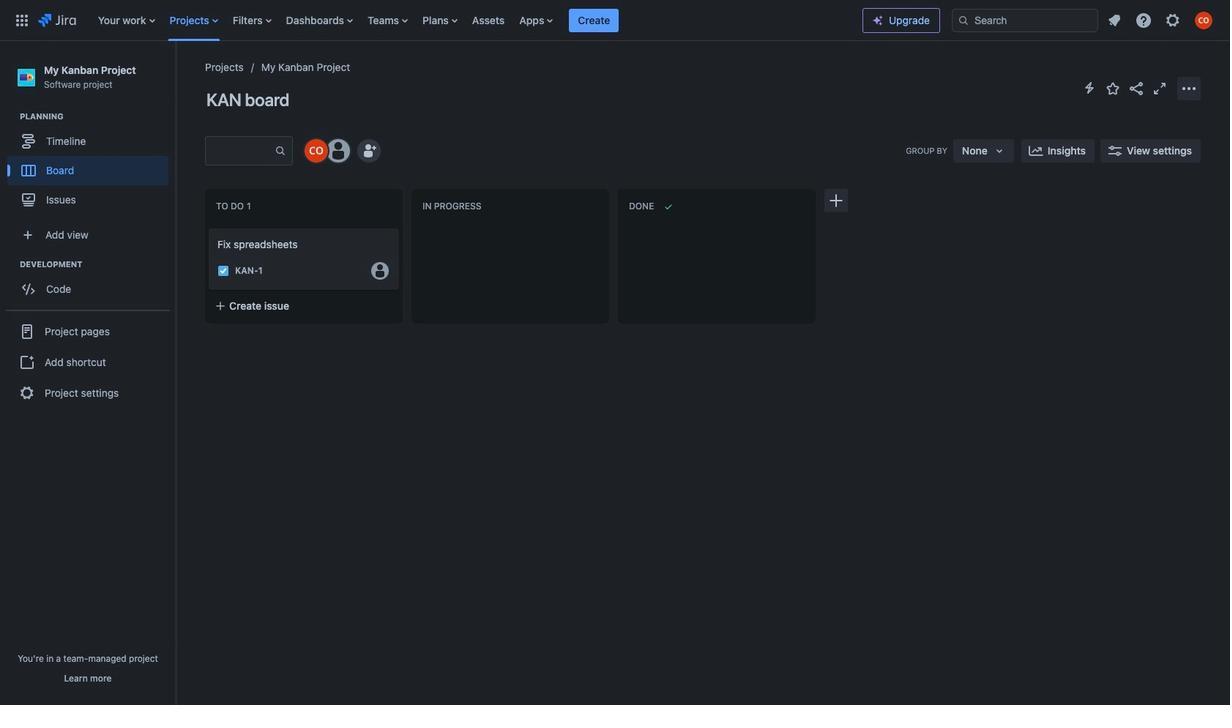 Task type: locate. For each thing, give the bounding box(es) containing it.
1 vertical spatial group
[[7, 259, 175, 308]]

automations menu button icon image
[[1081, 79, 1099, 97]]

sidebar element
[[0, 41, 176, 705]]

view settings image
[[1107, 142, 1124, 160]]

group for development icon
[[7, 259, 175, 308]]

list
[[91, 0, 863, 41], [1102, 7, 1222, 33]]

0 vertical spatial heading
[[20, 111, 175, 122]]

search image
[[958, 14, 970, 26]]

planning image
[[2, 108, 20, 125]]

0 horizontal spatial list
[[91, 0, 863, 41]]

jira image
[[38, 11, 76, 29], [38, 11, 76, 29]]

group for planning icon
[[7, 111, 175, 219]]

1 heading from the top
[[20, 111, 175, 122]]

group
[[7, 111, 175, 219], [7, 259, 175, 308], [6, 310, 170, 414]]

create column image
[[828, 192, 845, 209]]

help image
[[1135, 11, 1153, 29]]

appswitcher icon image
[[13, 11, 31, 29]]

banner
[[0, 0, 1230, 41]]

0 vertical spatial group
[[7, 111, 175, 219]]

star kan board image
[[1104, 79, 1122, 97]]

development image
[[2, 256, 20, 273]]

heading
[[20, 111, 175, 122], [20, 259, 175, 270]]

create issue image
[[198, 218, 216, 236]]

Search this board text field
[[206, 138, 275, 164]]

2 heading from the top
[[20, 259, 175, 270]]

list item
[[569, 0, 619, 41]]

settings image
[[1165, 11, 1182, 29]]

more actions image
[[1181, 79, 1198, 97]]

None search field
[[952, 8, 1099, 32]]

1 vertical spatial heading
[[20, 259, 175, 270]]

to do element
[[216, 201, 254, 212]]



Task type: describe. For each thing, give the bounding box(es) containing it.
heading for planning icon's group
[[20, 111, 175, 122]]

enter full screen image
[[1151, 79, 1169, 97]]

notifications image
[[1106, 11, 1123, 29]]

your profile and settings image
[[1195, 11, 1213, 29]]

Search field
[[952, 8, 1099, 32]]

sidebar navigation image
[[160, 59, 192, 88]]

heading for group associated with development icon
[[20, 259, 175, 270]]

2 vertical spatial group
[[6, 310, 170, 414]]

primary element
[[9, 0, 863, 41]]

1 horizontal spatial list
[[1102, 7, 1222, 33]]

add people image
[[360, 142, 378, 160]]

task image
[[218, 265, 229, 277]]



Task type: vqa. For each thing, say whether or not it's contained in the screenshot.
Notification Icon
no



